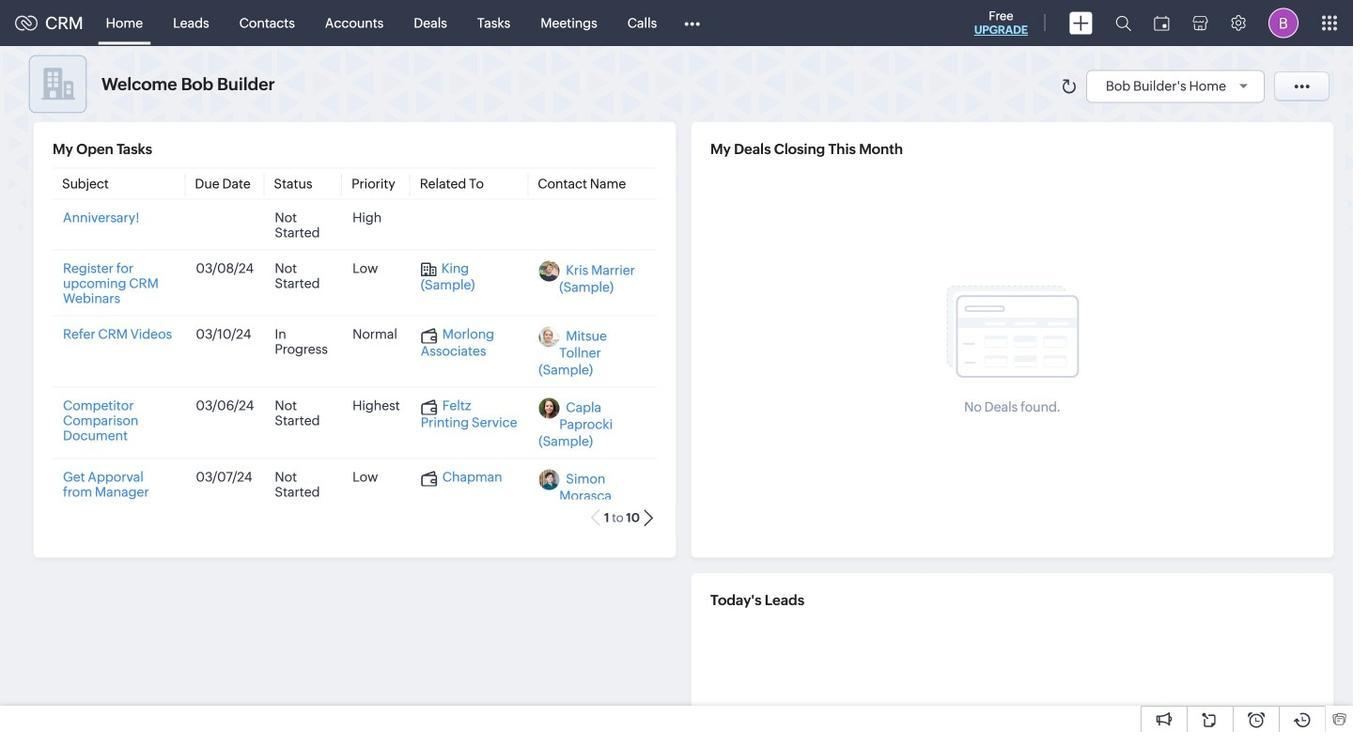 Task type: describe. For each thing, give the bounding box(es) containing it.
search image
[[1116, 15, 1132, 31]]

profile image
[[1269, 8, 1299, 38]]

calendar image
[[1155, 16, 1171, 31]]

Other Modules field
[[672, 8, 713, 38]]

profile element
[[1258, 0, 1311, 46]]



Task type: vqa. For each thing, say whether or not it's contained in the screenshot.
Column View
no



Task type: locate. For each thing, give the bounding box(es) containing it.
logo image
[[15, 16, 38, 31]]

search element
[[1105, 0, 1143, 46]]

create menu element
[[1059, 0, 1105, 46]]

create menu image
[[1070, 12, 1093, 34]]



